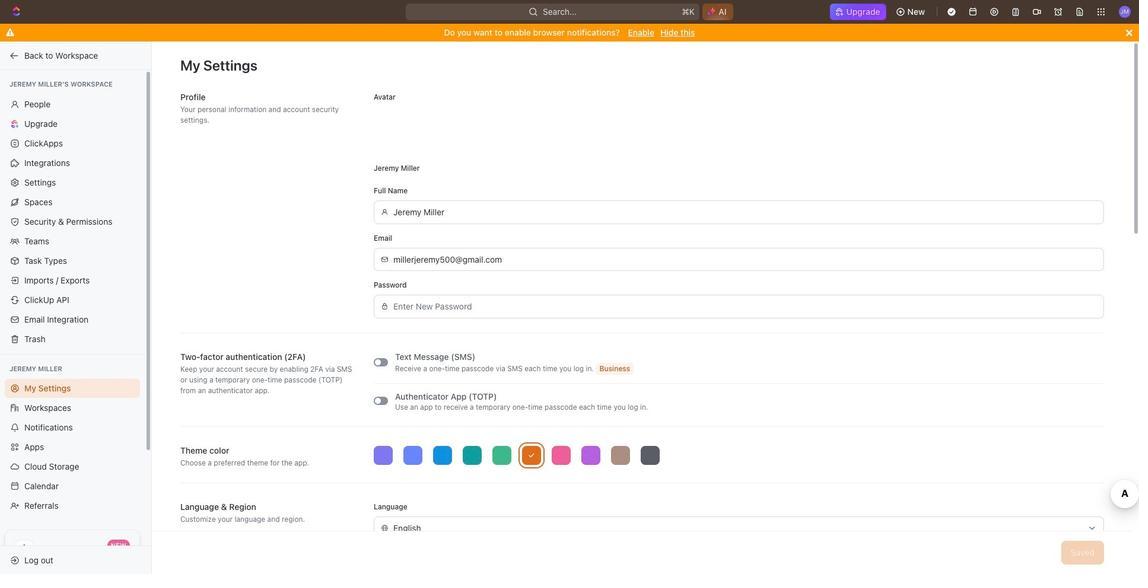 Task type: locate. For each thing, give the bounding box(es) containing it.
Enter Email text field
[[393, 248, 1097, 271]]

list box
[[374, 446, 1104, 465]]

4 option from the left
[[463, 446, 482, 465]]

6 option from the left
[[522, 446, 541, 465]]

None text field
[[393, 517, 1083, 539]]

8 option from the left
[[582, 446, 601, 465]]

available on business plans or higher element
[[596, 363, 634, 375]]

option
[[374, 446, 393, 465], [404, 446, 423, 465], [433, 446, 452, 465], [463, 446, 482, 465], [493, 446, 512, 465], [522, 446, 541, 465], [552, 446, 571, 465], [582, 446, 601, 465], [611, 446, 630, 465], [641, 446, 660, 465]]



Task type: describe. For each thing, give the bounding box(es) containing it.
10 option from the left
[[641, 446, 660, 465]]

7 option from the left
[[552, 446, 571, 465]]

Enter New Password text field
[[393, 296, 1097, 318]]

9 option from the left
[[611, 446, 630, 465]]

5 option from the left
[[493, 446, 512, 465]]

1 option from the left
[[374, 446, 393, 465]]

3 option from the left
[[433, 446, 452, 465]]

Enter Username text field
[[393, 201, 1097, 223]]

2 option from the left
[[404, 446, 423, 465]]



Task type: vqa. For each thing, say whether or not it's contained in the screenshot.
8th option from left
yes



